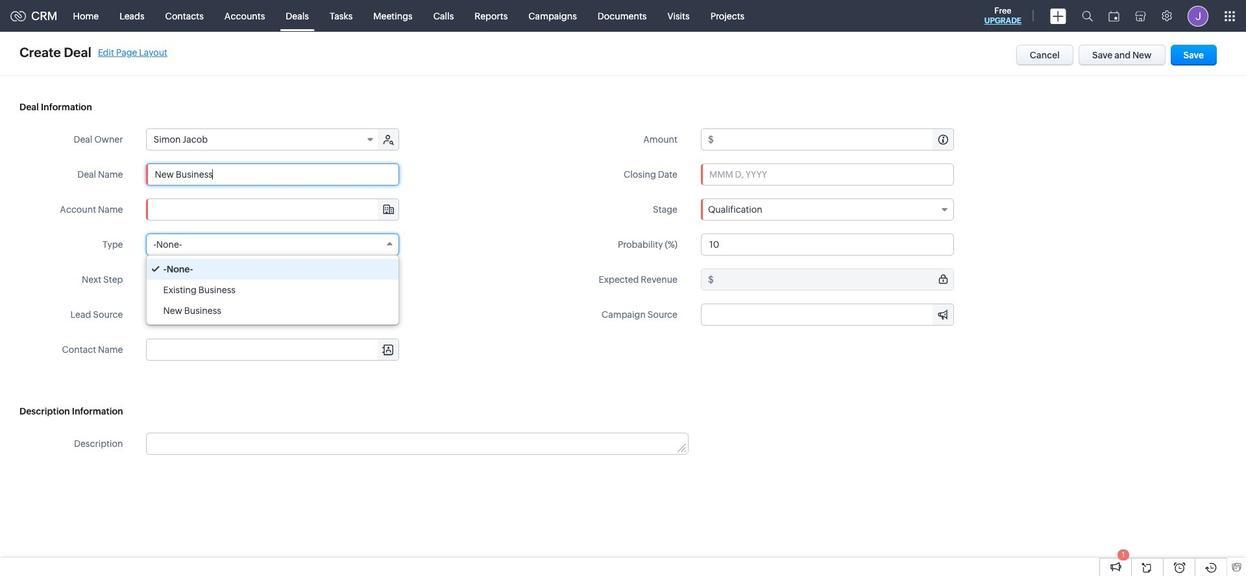 Task type: locate. For each thing, give the bounding box(es) containing it.
option
[[147, 259, 399, 280], [147, 280, 399, 300], [147, 300, 399, 321]]

3 option from the top
[[147, 300, 399, 321]]

search element
[[1074, 0, 1101, 32]]

list box
[[147, 256, 399, 324]]

2 option from the top
[[147, 280, 399, 300]]

None field
[[147, 129, 379, 150], [701, 199, 954, 221], [147, 199, 399, 220], [146, 234, 399, 256], [146, 304, 399, 326], [702, 304, 953, 325], [147, 339, 399, 360], [147, 129, 379, 150], [701, 199, 954, 221], [147, 199, 399, 220], [146, 234, 399, 256], [146, 304, 399, 326], [702, 304, 953, 325], [147, 339, 399, 360]]

calendar image
[[1108, 11, 1119, 21]]

None text field
[[701, 234, 954, 256], [146, 269, 399, 291], [716, 269, 953, 290], [147, 434, 688, 454], [701, 234, 954, 256], [146, 269, 399, 291], [716, 269, 953, 290], [147, 434, 688, 454]]

search image
[[1082, 10, 1093, 21]]

profile image
[[1188, 6, 1208, 26]]

None text field
[[716, 129, 953, 150], [146, 164, 399, 186], [147, 199, 399, 220], [147, 339, 399, 360], [716, 129, 953, 150], [146, 164, 399, 186], [147, 199, 399, 220], [147, 339, 399, 360]]



Task type: vqa. For each thing, say whether or not it's contained in the screenshot.
field
yes



Task type: describe. For each thing, give the bounding box(es) containing it.
create menu image
[[1050, 8, 1066, 24]]

1 option from the top
[[147, 259, 399, 280]]

profile element
[[1180, 0, 1216, 31]]

create menu element
[[1042, 0, 1074, 31]]

logo image
[[10, 11, 26, 21]]

MMM D, YYYY text field
[[701, 164, 954, 186]]



